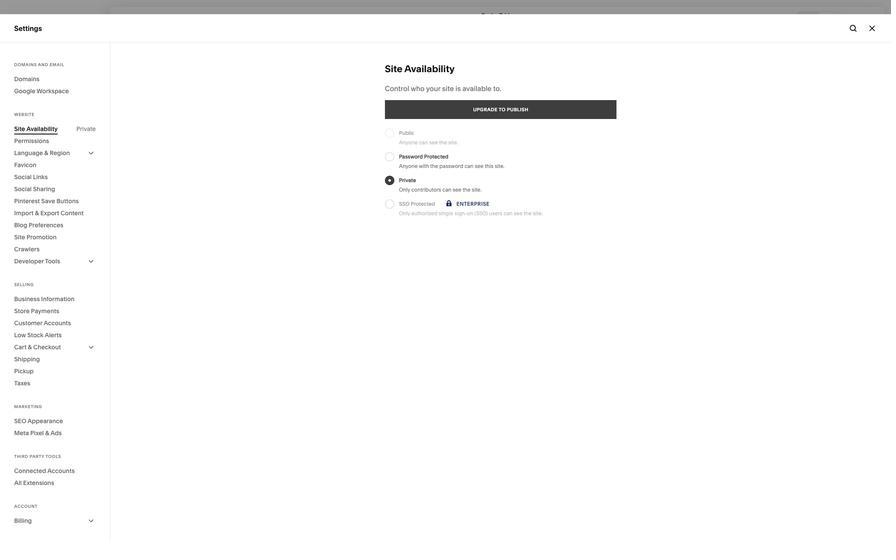 Task type: describe. For each thing, give the bounding box(es) containing it.
import & export content link
[[14, 207, 96, 219]]

sso protected
[[399, 201, 435, 207]]

protected for sso
[[411, 201, 435, 207]]

site. inside "password protected anyone with the password can see this site."
[[495, 163, 505, 169]]

2 website from the top
[[14, 112, 35, 117]]

0 horizontal spatial site availability
[[14, 125, 58, 133]]

and
[[38, 62, 48, 67]]

pinterest save buttons link
[[14, 195, 96, 207]]

acuity
[[14, 131, 35, 139]]

2 only from the top
[[399, 210, 411, 217]]

password
[[440, 163, 464, 169]]

pixel
[[30, 430, 44, 437]]

(sso)
[[475, 210, 488, 217]]

checkout
[[33, 344, 61, 351]]

jacob simon button
[[13, 486, 95, 503]]

is
[[456, 84, 461, 93]]

shipping
[[14, 356, 40, 363]]

a
[[496, 12, 499, 18]]

anyone inside "password protected anyone with the password can see this site."
[[399, 163, 418, 169]]

can right users
[[504, 210, 513, 217]]

social links link
[[14, 171, 96, 183]]

billing
[[14, 517, 32, 525]]

payments
[[31, 308, 59, 315]]

developer tools
[[14, 258, 60, 265]]

site
[[443, 84, 454, 93]]

promotion
[[27, 234, 57, 241]]

domains link
[[14, 73, 96, 85]]

store payments link
[[14, 305, 96, 317]]

cart & checkout button
[[14, 341, 96, 354]]

cart & checkout
[[14, 344, 61, 351]]

google
[[14, 87, 35, 95]]

favicon link
[[14, 159, 96, 171]]

connected accounts link
[[14, 465, 96, 477]]

protected for password
[[425, 154, 449, 160]]

business information link
[[14, 293, 96, 305]]

domains for and
[[14, 62, 37, 67]]

save
[[41, 197, 55, 205]]

0 horizontal spatial availability
[[26, 125, 58, 133]]

pinterest
[[14, 197, 40, 205]]

see inside public anyone can see the site.
[[430, 139, 438, 146]]

1 social from the top
[[14, 173, 32, 181]]

your
[[426, 84, 441, 93]]

enterprise button
[[445, 200, 490, 209]]

low stock alerts link
[[14, 329, 96, 341]]

single
[[439, 210, 454, 217]]

public
[[399, 130, 415, 136]]

on
[[467, 210, 474, 217]]

third party tools
[[14, 455, 61, 459]]

sso
[[399, 201, 410, 207]]

acuity scheduling
[[14, 131, 74, 139]]

password protected anyone with the password can see this site.
[[399, 154, 505, 169]]

appearance
[[28, 418, 63, 425]]

workspace
[[37, 87, 69, 95]]

2 selling from the top
[[14, 283, 34, 287]]

shipping pickup taxes
[[14, 356, 40, 387]]

business
[[14, 295, 40, 303]]

2 social from the top
[[14, 185, 32, 193]]

site. inside public anyone can see the site.
[[449, 139, 459, 146]]

contributors
[[412, 187, 442, 193]]

book
[[482, 12, 495, 18]]

site. right users
[[533, 210, 543, 217]]

alerts
[[45, 332, 62, 339]]

simon
[[50, 488, 66, 494]]

information
[[41, 295, 75, 303]]

only inside private only contributors can see the site.
[[399, 187, 411, 193]]

scheduling
[[37, 131, 74, 139]]

available
[[463, 84, 492, 93]]

jacob
[[34, 488, 49, 494]]

1 marketing from the top
[[14, 84, 48, 93]]

with
[[419, 163, 429, 169]]

table
[[500, 12, 513, 18]]

see inside private only contributors can see the site.
[[453, 187, 462, 193]]

can inside private only contributors can see the site.
[[443, 187, 452, 193]]

cart
[[14, 344, 26, 351]]

links
[[33, 173, 48, 181]]

pickup link
[[14, 366, 96, 378]]

connected accounts all extensions
[[14, 467, 75, 487]]

who
[[411, 84, 425, 93]]

social sharing link
[[14, 183, 96, 195]]

1 website from the top
[[14, 53, 41, 62]]

tools inside developer tools 'dropdown button'
[[45, 258, 60, 265]]

asset library
[[14, 429, 57, 437]]

third
[[14, 455, 28, 459]]

website link
[[14, 53, 95, 63]]

domains for google
[[14, 75, 40, 83]]

sign-
[[455, 210, 467, 217]]

permissions
[[14, 137, 49, 145]]

blog preferences link
[[14, 219, 96, 231]]

accounts inside "business information store payments customer accounts low stock alerts"
[[44, 320, 71, 327]]

meta pixel & ads link
[[14, 427, 96, 440]]

see right users
[[514, 210, 523, 217]]

edit
[[120, 15, 132, 22]]

accounts inside connected accounts all extensions
[[47, 467, 75, 475]]

all
[[14, 480, 22, 487]]

seo appearance link
[[14, 415, 96, 427]]

analytics
[[14, 115, 44, 124]]



Task type: locate. For each thing, give the bounding box(es) containing it.
1 vertical spatial only
[[399, 210, 411, 217]]

private for private only contributors can see the site.
[[399, 177, 416, 184]]

0 vertical spatial site
[[385, 63, 403, 75]]

control
[[385, 84, 410, 93]]

anyone down public
[[399, 139, 418, 146]]

private for private
[[76, 125, 96, 133]]

domains inside domains google workspace
[[14, 75, 40, 83]]

pickup
[[14, 368, 34, 375]]

language
[[14, 149, 43, 157]]

availability down the analytics
[[26, 125, 58, 133]]

only
[[399, 187, 411, 193], [399, 210, 411, 217]]

only up sso
[[399, 187, 411, 193]]

account
[[14, 504, 38, 509]]

blog
[[14, 221, 27, 229]]

site up control
[[385, 63, 403, 75]]

favicon social links social sharing pinterest save buttons import & export content blog preferences site promotion crawlers
[[14, 161, 84, 253]]

protected inside "password protected anyone with the password can see this site."
[[425, 154, 449, 160]]

low
[[14, 332, 26, 339]]

seo
[[14, 418, 26, 425]]

marketing
[[14, 84, 48, 93], [14, 405, 42, 409]]

availability up your
[[405, 63, 455, 75]]

settings
[[14, 24, 42, 32]]

1 vertical spatial website
[[14, 112, 35, 117]]

website up 'domains and email' in the top of the page
[[14, 53, 41, 62]]

1 only from the top
[[399, 187, 411, 193]]

private right scheduling
[[76, 125, 96, 133]]

email
[[50, 62, 64, 67]]

see inside "password protected anyone with the password can see this site."
[[475, 163, 484, 169]]

can inside "password protected anyone with the password can see this site."
[[465, 163, 474, 169]]

2 domains from the top
[[14, 75, 40, 83]]

1 vertical spatial availability
[[26, 125, 58, 133]]

0 vertical spatial domains
[[14, 62, 37, 67]]

1 vertical spatial anyone
[[399, 163, 418, 169]]

upgrade to publish link
[[385, 100, 617, 119]]

sharing
[[33, 185, 55, 193]]

authorized
[[412, 210, 438, 217]]

upgrade to publish button
[[385, 100, 617, 119]]

connected
[[14, 467, 46, 475]]

party
[[30, 455, 44, 459]]

1 vertical spatial social
[[14, 185, 32, 193]]

upgrade to publish
[[474, 107, 529, 113]]

anyone
[[399, 139, 418, 146], [399, 163, 418, 169]]

see
[[430, 139, 438, 146], [475, 163, 484, 169], [453, 187, 462, 193], [514, 210, 523, 217]]

selling
[[14, 69, 36, 77], [14, 283, 34, 287]]

anyone inside public anyone can see the site.
[[399, 139, 418, 146]]

extensions
[[23, 480, 54, 487]]

site down blog
[[14, 234, 25, 241]]

password
[[399, 154, 423, 160]]

site down the analytics
[[14, 125, 25, 133]]

1 anyone from the top
[[399, 139, 418, 146]]

domains left and
[[14, 62, 37, 67]]

public anyone can see the site.
[[399, 130, 459, 146]]

see up enterprise button at top
[[453, 187, 462, 193]]

site availability up who
[[385, 63, 455, 75]]

billing button
[[14, 515, 96, 527]]

the right with
[[431, 163, 439, 169]]

website
[[14, 53, 41, 62], [14, 112, 35, 117]]

site. up "password protected anyone with the password can see this site."
[[449, 139, 459, 146]]

& left the region
[[44, 149, 48, 157]]

the inside private only contributors can see the site.
[[463, 187, 471, 193]]

stock
[[27, 332, 43, 339]]

& right cart
[[28, 344, 32, 351]]

social up pinterest
[[14, 185, 32, 193]]

& left ads
[[45, 430, 49, 437]]

1 vertical spatial accounts
[[47, 467, 75, 475]]

private inside private only contributors can see the site.
[[399, 177, 416, 184]]

2 marketing from the top
[[14, 405, 42, 409]]

can right password
[[465, 163, 474, 169]]

site. up enterprise
[[472, 187, 482, 193]]

anyone down password
[[399, 163, 418, 169]]

0 vertical spatial website
[[14, 53, 41, 62]]

marketing link
[[14, 84, 95, 94]]

preferences
[[29, 221, 63, 229]]

& inside 'dropdown button'
[[44, 149, 48, 157]]

1 vertical spatial private
[[399, 177, 416, 184]]

google workspace link
[[14, 85, 96, 97]]

0 vertical spatial social
[[14, 173, 32, 181]]

1 vertical spatial marketing
[[14, 405, 42, 409]]

social down favicon
[[14, 173, 32, 181]]

book a table
[[482, 12, 513, 18]]

1 vertical spatial site availability
[[14, 125, 58, 133]]

cart & checkout link
[[14, 341, 96, 354]]

language & region
[[14, 149, 70, 157]]

see up "password protected anyone with the password can see this site."
[[430, 139, 438, 146]]

private up contributors
[[399, 177, 416, 184]]

the inside "password protected anyone with the password can see this site."
[[431, 163, 439, 169]]

1 horizontal spatial site availability
[[385, 63, 455, 75]]

can inside public anyone can see the site.
[[419, 139, 428, 146]]

0 vertical spatial availability
[[405, 63, 455, 75]]

this
[[485, 163, 494, 169]]

can up password
[[419, 139, 428, 146]]

the right users
[[524, 210, 532, 217]]

2 vertical spatial site
[[14, 234, 25, 241]]

buttons
[[57, 197, 79, 205]]

ads
[[51, 430, 62, 437]]

language & region link
[[14, 147, 96, 159]]

1 vertical spatial tools
[[46, 455, 61, 459]]

the inside public anyone can see the site.
[[440, 139, 448, 146]]

seo appearance meta pixel & ads
[[14, 418, 63, 437]]

domains google workspace
[[14, 75, 69, 95]]

store
[[14, 308, 30, 315]]

& inside favicon social links social sharing pinterest save buttons import & export content blog preferences site promotion crawlers
[[35, 209, 39, 217]]

0 vertical spatial anyone
[[399, 139, 418, 146]]

& inside dropdown button
[[28, 344, 32, 351]]

0 vertical spatial selling
[[14, 69, 36, 77]]

1 domains from the top
[[14, 62, 37, 67]]

can right contributors
[[443, 187, 452, 193]]

developer tools button
[[14, 255, 96, 268]]

private only contributors can see the site.
[[399, 177, 482, 193]]

selling down 'domains and email' in the top of the page
[[14, 69, 36, 77]]

1 horizontal spatial private
[[399, 177, 416, 184]]

domains up google
[[14, 75, 40, 83]]

accounts down store payments link
[[44, 320, 71, 327]]

protected up authorized
[[411, 201, 435, 207]]

jacob simon
[[34, 488, 66, 494]]

language & region button
[[14, 147, 96, 159]]

only down sso
[[399, 210, 411, 217]]

import
[[14, 209, 34, 217]]

the up "password protected anyone with the password can see this site."
[[440, 139, 448, 146]]

site inside favicon social links social sharing pinterest save buttons import & export content blog preferences site promotion crawlers
[[14, 234, 25, 241]]

2 anyone from the top
[[399, 163, 418, 169]]

the up enterprise button at top
[[463, 187, 471, 193]]

1 vertical spatial site
[[14, 125, 25, 133]]

taxes
[[14, 380, 30, 387]]

selling inside selling link
[[14, 69, 36, 77]]

website up acuity
[[14, 112, 35, 117]]

region
[[50, 149, 70, 157]]

users
[[490, 210, 503, 217]]

library
[[34, 429, 57, 437]]

1 vertical spatial selling
[[14, 283, 34, 287]]

site. inside private only contributors can see the site.
[[472, 187, 482, 193]]

developer
[[14, 258, 44, 265]]

0 vertical spatial private
[[76, 125, 96, 133]]

site availability down the analytics
[[14, 125, 58, 133]]

private
[[76, 125, 96, 133], [399, 177, 416, 184]]

control who your site is available to.
[[385, 84, 502, 93]]

publish
[[507, 107, 529, 113]]

tools down crawlers link
[[45, 258, 60, 265]]

selling link
[[14, 68, 95, 79]]

0 vertical spatial protected
[[425, 154, 449, 160]]

0 vertical spatial site availability
[[385, 63, 455, 75]]

1 selling from the top
[[14, 69, 36, 77]]

crawlers link
[[14, 243, 96, 255]]

asset
[[14, 429, 33, 437]]

protected up with
[[425, 154, 449, 160]]

site availability
[[385, 63, 455, 75], [14, 125, 58, 133]]

0 vertical spatial only
[[399, 187, 411, 193]]

permissions link
[[14, 135, 96, 147]]

taxes link
[[14, 378, 96, 390]]

0 vertical spatial marketing
[[14, 84, 48, 93]]

upgrade
[[474, 107, 498, 113]]

analytics link
[[14, 115, 95, 125]]

developer tools link
[[14, 255, 96, 268]]

all extensions link
[[14, 477, 96, 489]]

billing link
[[14, 515, 96, 527]]

tools up connected accounts link
[[46, 455, 61, 459]]

0 vertical spatial accounts
[[44, 320, 71, 327]]

customer
[[14, 320, 42, 327]]

see left this
[[475, 163, 484, 169]]

site. right this
[[495, 163, 505, 169]]

& inside seo appearance meta pixel & ads
[[45, 430, 49, 437]]

0 vertical spatial tools
[[45, 258, 60, 265]]

1 vertical spatial protected
[[411, 201, 435, 207]]

site promotion link
[[14, 231, 96, 243]]

acuity scheduling link
[[14, 130, 95, 141]]

export
[[40, 209, 59, 217]]

only authorized single sign-on (sso) users can see the site.
[[399, 210, 543, 217]]

0 horizontal spatial private
[[76, 125, 96, 133]]

accounts up all extensions link
[[47, 467, 75, 475]]

1 horizontal spatial availability
[[405, 63, 455, 75]]

edit button
[[114, 11, 137, 27]]

selling up business
[[14, 283, 34, 287]]

1 vertical spatial domains
[[14, 75, 40, 83]]

&
[[44, 149, 48, 157], [35, 209, 39, 217], [28, 344, 32, 351], [45, 430, 49, 437]]

help
[[14, 460, 30, 468]]

& left export
[[35, 209, 39, 217]]



Task type: vqa. For each thing, say whether or not it's contained in the screenshot.
the collect
no



